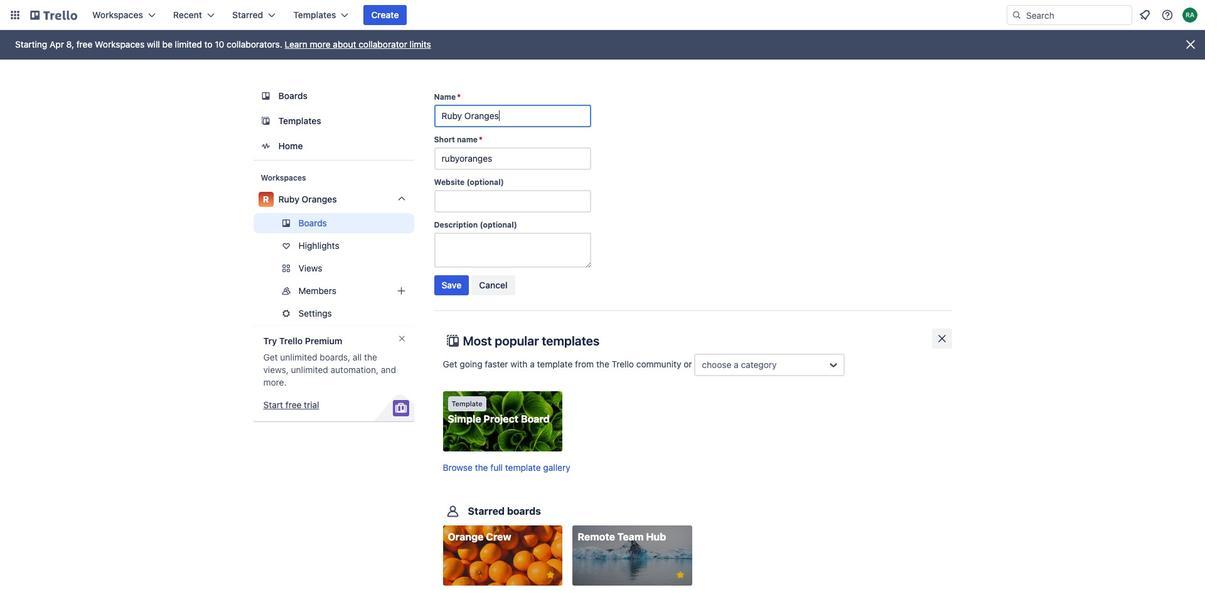Task type: describe. For each thing, give the bounding box(es) containing it.
learn
[[285, 39, 308, 50]]

remote
[[578, 532, 615, 543]]

(optional) for website (optional)
[[467, 178, 504, 187]]

with
[[511, 359, 528, 370]]

template board image
[[258, 114, 273, 129]]

full
[[491, 463, 503, 474]]

boards for first boards link
[[278, 90, 308, 101]]

ruby anderson (rubyanderson7) image
[[1183, 8, 1198, 23]]

1 vertical spatial *
[[479, 135, 483, 144]]

8,
[[66, 39, 74, 50]]

1 vertical spatial unlimited
[[291, 365, 328, 375]]

website
[[434, 178, 465, 187]]

get inside try trello premium get unlimited boards, all the views, unlimited automation, and more.
[[263, 352, 278, 363]]

short
[[434, 135, 455, 144]]

r
[[263, 194, 269, 205]]

limits
[[410, 39, 431, 50]]

save button
[[434, 276, 469, 296]]

1 horizontal spatial a
[[734, 360, 739, 370]]

templates button
[[286, 5, 356, 25]]

cancel button
[[472, 276, 515, 296]]

0 vertical spatial free
[[76, 39, 93, 50]]

starred boards
[[468, 506, 541, 517]]

all
[[353, 352, 362, 363]]

more
[[310, 39, 331, 50]]

back to home image
[[30, 5, 77, 25]]

home
[[278, 141, 303, 151]]

0 vertical spatial template
[[537, 359, 573, 370]]

most popular templates
[[463, 334, 600, 348]]

crew
[[486, 532, 511, 543]]

free inside button
[[286, 400, 302, 411]]

cancel
[[479, 280, 508, 291]]

members link
[[253, 281, 414, 301]]

board
[[521, 414, 550, 425]]

workspaces button
[[85, 5, 163, 25]]

apr
[[50, 39, 64, 50]]

collaborators.
[[227, 39, 282, 50]]

be
[[162, 39, 173, 50]]

boards
[[507, 506, 541, 517]]

views link
[[253, 259, 414, 279]]

starting
[[15, 39, 47, 50]]

starting apr 8, free workspaces will be limited to 10 collaborators. learn more about collaborator limits
[[15, 39, 431, 50]]

remote team hub link
[[573, 526, 692, 587]]

template simple project board
[[448, 400, 550, 425]]

1 horizontal spatial get
[[443, 359, 457, 370]]

1 vertical spatial template
[[505, 463, 541, 474]]

board image
[[258, 89, 273, 104]]

views,
[[263, 365, 289, 375]]

start free trial button
[[263, 399, 319, 412]]

will
[[147, 39, 160, 50]]

Search field
[[1022, 6, 1132, 24]]

2 vertical spatial workspaces
[[261, 173, 306, 183]]

try
[[263, 336, 277, 347]]

home image
[[258, 139, 273, 154]]

choose
[[702, 360, 732, 370]]

1 boards link from the top
[[253, 85, 414, 107]]

start free trial
[[263, 400, 319, 411]]

trial
[[304, 400, 319, 411]]

create
[[371, 9, 399, 20]]

boards for 2nd boards link from the top of the page
[[299, 218, 327, 229]]

about
[[333, 39, 356, 50]]

1 horizontal spatial trello
[[612, 359, 634, 370]]

search image
[[1012, 10, 1022, 20]]

gallery
[[543, 463, 570, 474]]

description
[[434, 220, 478, 230]]

name
[[434, 92, 456, 102]]

website (optional)
[[434, 178, 504, 187]]

start
[[263, 400, 283, 411]]

limited
[[175, 39, 202, 50]]

(optional) for description (optional)
[[480, 220, 517, 230]]

starred for starred boards
[[468, 506, 505, 517]]

orange crew
[[448, 532, 511, 543]]



Task type: vqa. For each thing, say whether or not it's contained in the screenshot.
the topmost your
no



Task type: locate. For each thing, give the bounding box(es) containing it.
templates up home
[[278, 116, 321, 126]]

starred inside popup button
[[232, 9, 263, 20]]

organizationdetailform element
[[434, 92, 952, 301]]

0 horizontal spatial trello
[[279, 336, 303, 347]]

1 click to unstar this board. it will be removed from your starred list. image from the left
[[545, 570, 556, 582]]

the for from
[[596, 359, 610, 370]]

2 click to unstar this board. it will be removed from your starred list. image from the left
[[675, 570, 686, 582]]

1 vertical spatial templates
[[278, 116, 321, 126]]

name
[[457, 135, 478, 144]]

create button
[[364, 5, 407, 25]]

simple
[[448, 414, 481, 425]]

starred up collaborators.
[[232, 9, 263, 20]]

the right from
[[596, 359, 610, 370]]

boards link up templates link at the top of page
[[253, 85, 414, 107]]

boards link
[[253, 85, 414, 107], [253, 213, 414, 234]]

category
[[741, 360, 777, 370]]

a right choose
[[734, 360, 739, 370]]

None text field
[[434, 148, 591, 170]]

faster
[[485, 359, 508, 370]]

1 horizontal spatial click to unstar this board. it will be removed from your starred list. image
[[675, 570, 686, 582]]

trello right try on the left
[[279, 336, 303, 347]]

2 boards link from the top
[[253, 213, 414, 234]]

the inside try trello premium get unlimited boards, all the views, unlimited automation, and more.
[[364, 352, 377, 363]]

starred button
[[225, 5, 283, 25]]

browse the full template gallery
[[443, 463, 570, 474]]

to
[[204, 39, 213, 50]]

recent button
[[166, 5, 222, 25]]

free right '8,'
[[76, 39, 93, 50]]

2 horizontal spatial the
[[596, 359, 610, 370]]

home link
[[253, 135, 414, 158]]

0 vertical spatial workspaces
[[92, 9, 143, 20]]

0 horizontal spatial free
[[76, 39, 93, 50]]

the for all
[[364, 352, 377, 363]]

get up views,
[[263, 352, 278, 363]]

trello inside try trello premium get unlimited boards, all the views, unlimited automation, and more.
[[279, 336, 303, 347]]

learn more about collaborator limits link
[[285, 39, 431, 50]]

description (optional)
[[434, 220, 517, 230]]

most
[[463, 334, 492, 348]]

click to unstar this board. it will be removed from your starred list. image for orange crew
[[545, 570, 556, 582]]

team
[[618, 532, 644, 543]]

*
[[457, 92, 461, 102], [479, 135, 483, 144]]

starred for starred
[[232, 9, 263, 20]]

0 horizontal spatial get
[[263, 352, 278, 363]]

ruby
[[278, 194, 299, 205]]

1 vertical spatial starred
[[468, 506, 505, 517]]

0 vertical spatial starred
[[232, 9, 263, 20]]

more.
[[263, 377, 287, 388]]

templates
[[293, 9, 336, 20], [278, 116, 321, 126]]

1 horizontal spatial free
[[286, 400, 302, 411]]

templates inside popup button
[[293, 9, 336, 20]]

click to unstar this board. it will be removed from your starred list. image inside orange crew link
[[545, 570, 556, 582]]

none text field inside organizationdetailform element
[[434, 148, 591, 170]]

orange
[[448, 532, 484, 543]]

a right with
[[530, 359, 535, 370]]

short name *
[[434, 135, 483, 144]]

templates link
[[253, 110, 414, 132]]

None text field
[[434, 105, 591, 127], [434, 190, 591, 213], [434, 233, 591, 268], [434, 105, 591, 127], [434, 190, 591, 213], [434, 233, 591, 268]]

add image
[[394, 284, 409, 299]]

boards link up the highlights link
[[253, 213, 414, 234]]

click to unstar this board. it will be removed from your starred list. image
[[545, 570, 556, 582], [675, 570, 686, 582]]

unlimited
[[280, 352, 317, 363], [291, 365, 328, 375]]

a
[[530, 359, 535, 370], [734, 360, 739, 370]]

(optional) right the website
[[467, 178, 504, 187]]

0 vertical spatial boards link
[[253, 85, 414, 107]]

from
[[575, 359, 594, 370]]

0 vertical spatial templates
[[293, 9, 336, 20]]

0 notifications image
[[1138, 8, 1153, 23]]

1 vertical spatial boards link
[[253, 213, 414, 234]]

views
[[299, 263, 322, 274]]

1 vertical spatial workspaces
[[95, 39, 145, 50]]

workspaces
[[92, 9, 143, 20], [95, 39, 145, 50], [261, 173, 306, 183]]

click to unstar this board. it will be removed from your starred list. image inside remote team hub link
[[675, 570, 686, 582]]

starred
[[232, 9, 263, 20], [468, 506, 505, 517]]

the right the all
[[364, 352, 377, 363]]

members
[[299, 286, 337, 296]]

the left the full
[[475, 463, 488, 474]]

oranges
[[302, 194, 337, 205]]

recent
[[173, 9, 202, 20]]

going
[[460, 359, 483, 370]]

open information menu image
[[1161, 9, 1174, 21]]

save
[[442, 280, 462, 291]]

get
[[263, 352, 278, 363], [443, 359, 457, 370]]

(optional)
[[467, 178, 504, 187], [480, 220, 517, 230]]

or
[[684, 359, 692, 370]]

premium
[[305, 336, 342, 347]]

1 vertical spatial boards
[[299, 218, 327, 229]]

templates up more
[[293, 9, 336, 20]]

0 vertical spatial boards
[[278, 90, 308, 101]]

(optional) right description
[[480, 220, 517, 230]]

1 horizontal spatial the
[[475, 463, 488, 474]]

0 horizontal spatial *
[[457, 92, 461, 102]]

1 vertical spatial trello
[[612, 359, 634, 370]]

unlimited down boards,
[[291, 365, 328, 375]]

1 horizontal spatial starred
[[468, 506, 505, 517]]

1 vertical spatial (optional)
[[480, 220, 517, 230]]

0 horizontal spatial a
[[530, 359, 535, 370]]

hub
[[646, 532, 666, 543]]

primary element
[[0, 0, 1205, 30]]

free
[[76, 39, 93, 50], [286, 400, 302, 411]]

template
[[452, 400, 483, 408]]

free left trial
[[286, 400, 302, 411]]

orange crew link
[[443, 526, 563, 587]]

the
[[364, 352, 377, 363], [596, 359, 610, 370], [475, 463, 488, 474]]

highlights link
[[253, 236, 414, 256]]

remote team hub
[[578, 532, 666, 543]]

0 vertical spatial *
[[457, 92, 461, 102]]

get left going
[[443, 359, 457, 370]]

template right the full
[[505, 463, 541, 474]]

settings link
[[253, 304, 414, 324]]

popular
[[495, 334, 539, 348]]

boards up 'highlights'
[[299, 218, 327, 229]]

browse
[[443, 463, 473, 474]]

collaborator
[[359, 39, 407, 50]]

0 horizontal spatial starred
[[232, 9, 263, 20]]

0 vertical spatial (optional)
[[467, 178, 504, 187]]

workspaces inside popup button
[[92, 9, 143, 20]]

choose a category
[[702, 360, 777, 370]]

get going faster with a template from the trello community or
[[443, 359, 695, 370]]

template
[[537, 359, 573, 370], [505, 463, 541, 474]]

starred up orange crew
[[468, 506, 505, 517]]

1 horizontal spatial *
[[479, 135, 483, 144]]

templates
[[542, 334, 600, 348]]

highlights
[[299, 240, 339, 251]]

settings
[[299, 308, 332, 319]]

0 horizontal spatial the
[[364, 352, 377, 363]]

browse the full template gallery link
[[443, 463, 570, 474]]

try trello premium get unlimited boards, all the views, unlimited automation, and more.
[[263, 336, 396, 388]]

and
[[381, 365, 396, 375]]

boards,
[[320, 352, 350, 363]]

ruby oranges
[[278, 194, 337, 205]]

0 vertical spatial unlimited
[[280, 352, 317, 363]]

name *
[[434, 92, 461, 102]]

unlimited up views,
[[280, 352, 317, 363]]

0 horizontal spatial click to unstar this board. it will be removed from your starred list. image
[[545, 570, 556, 582]]

automation,
[[331, 365, 379, 375]]

community
[[637, 359, 681, 370]]

boards right board image
[[278, 90, 308, 101]]

template down templates
[[537, 359, 573, 370]]

boards
[[278, 90, 308, 101], [299, 218, 327, 229]]

trello left the community
[[612, 359, 634, 370]]

1 vertical spatial free
[[286, 400, 302, 411]]

project
[[484, 414, 519, 425]]

0 vertical spatial trello
[[279, 336, 303, 347]]

click to unstar this board. it will be removed from your starred list. image for remote team hub
[[675, 570, 686, 582]]

10
[[215, 39, 224, 50]]



